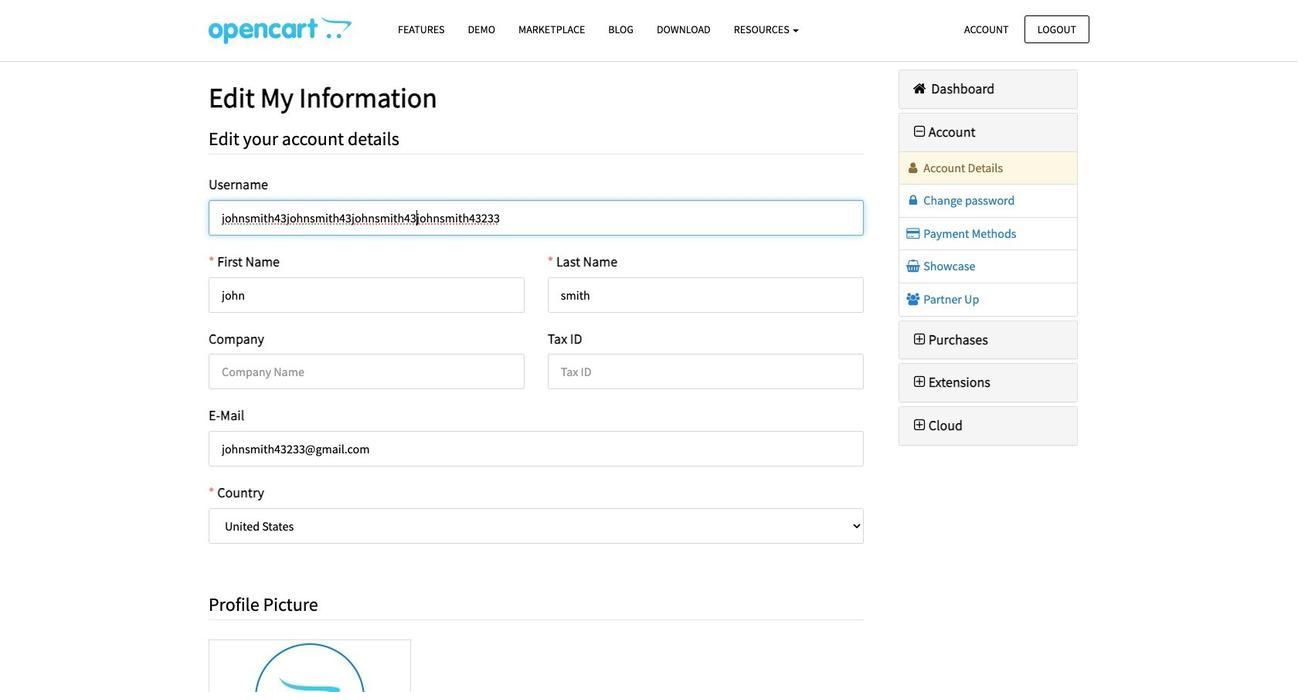 Task type: locate. For each thing, give the bounding box(es) containing it.
plus square o image down users image on the top right
[[911, 333, 928, 347]]

plus square o image
[[911, 333, 928, 347], [911, 376, 928, 390]]

account edit image
[[209, 16, 352, 44]]

Tax ID text field
[[548, 354, 863, 390]]

Company Name text field
[[209, 354, 524, 390]]

users image
[[905, 293, 921, 305]]

0 vertical spatial plus square o image
[[911, 333, 928, 347]]

credit card image
[[905, 227, 921, 239]]

1 vertical spatial plus square o image
[[911, 376, 928, 390]]

minus square o image
[[911, 125, 928, 139]]

home image
[[911, 82, 928, 96]]

shopping basket image
[[905, 260, 921, 272]]

plus square o image up plus square o image
[[911, 376, 928, 390]]



Task type: vqa. For each thing, say whether or not it's contained in the screenshot.
Excel
no



Task type: describe. For each thing, give the bounding box(es) containing it.
Last Name text field
[[548, 277, 863, 313]]

E-Mail text field
[[209, 431, 863, 467]]

Username text field
[[209, 200, 863, 236]]

2 plus square o image from the top
[[911, 376, 928, 390]]

plus square o image
[[911, 419, 928, 433]]

lock image
[[905, 194, 921, 206]]

user image
[[905, 161, 921, 174]]

1 plus square o image from the top
[[911, 333, 928, 347]]

First Name text field
[[209, 277, 524, 313]]



